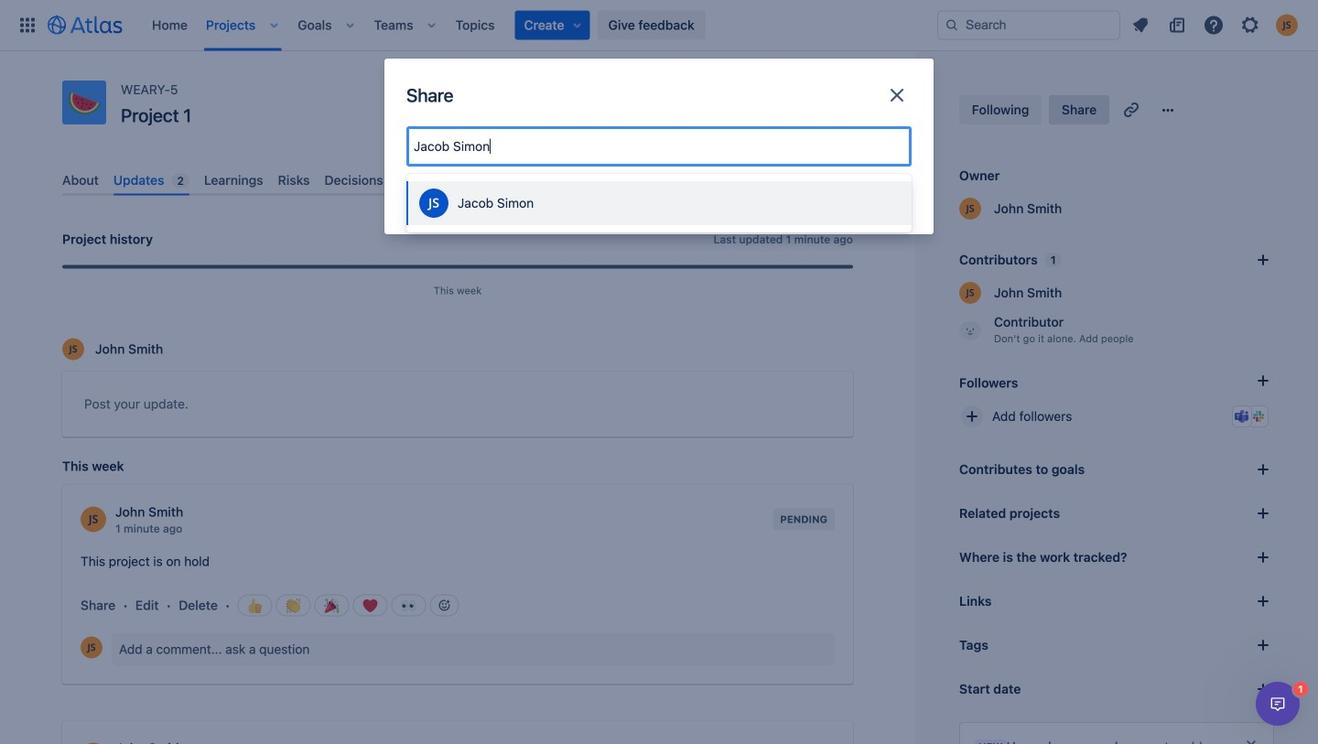 Task type: describe. For each thing, give the bounding box(es) containing it.
Main content area, start typing to enter text. text field
[[84, 393, 831, 422]]

:thumbsup: image
[[248, 599, 262, 613]]

:clap: image
[[286, 599, 301, 613]]

msteams logo showing  channels are connected to this project image
[[1235, 409, 1250, 424]]

add a follower image
[[1252, 370, 1274, 392]]

:thumbsup: image
[[248, 599, 262, 613]]

add follower image
[[961, 406, 983, 427]]

Search field
[[937, 11, 1120, 40]]



Task type: vqa. For each thing, say whether or not it's contained in the screenshot.
top element
yes



Task type: locate. For each thing, give the bounding box(es) containing it.
tab list
[[55, 165, 860, 196]]

close modal image
[[886, 84, 908, 106]]

:heart: image
[[363, 599, 378, 613], [363, 599, 378, 613]]

dialog
[[1256, 682, 1300, 726]]

close banner image
[[1244, 738, 1259, 744]]

None text field
[[414, 137, 493, 156]]

None search field
[[937, 11, 1120, 40]]

slack logo showing nan channels are connected to this project image
[[1251, 409, 1266, 424]]

top element
[[11, 0, 937, 51]]

search image
[[945, 18, 959, 32]]

:tada: image
[[325, 599, 339, 613], [325, 599, 339, 613]]

:clap: image
[[286, 599, 301, 613]]

banner
[[0, 0, 1318, 51]]

:eyes: image
[[401, 599, 416, 613], [401, 599, 416, 613]]

help image
[[1203, 14, 1225, 36]]



